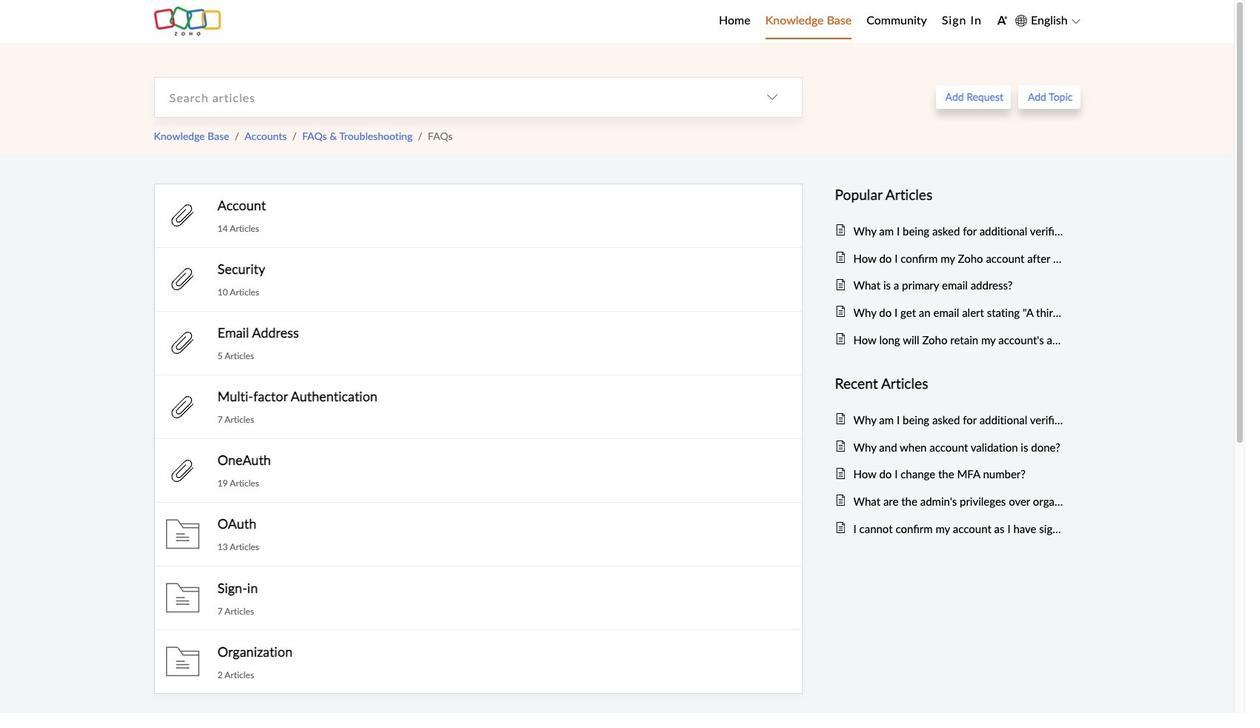Task type: describe. For each thing, give the bounding box(es) containing it.
user preference element
[[997, 10, 1008, 33]]

user preference image
[[997, 15, 1008, 26]]

2 heading from the top
[[835, 373, 1065, 395]]



Task type: locate. For each thing, give the bounding box(es) containing it.
choose category element
[[742, 78, 802, 117]]

Search articles field
[[155, 78, 742, 117]]

1 heading from the top
[[835, 184, 1065, 206]]

heading
[[835, 184, 1065, 206], [835, 373, 1065, 395]]

choose category image
[[766, 91, 778, 103]]

1 vertical spatial heading
[[835, 373, 1065, 395]]

choose languages element
[[1015, 11, 1080, 30]]

0 vertical spatial heading
[[835, 184, 1065, 206]]



